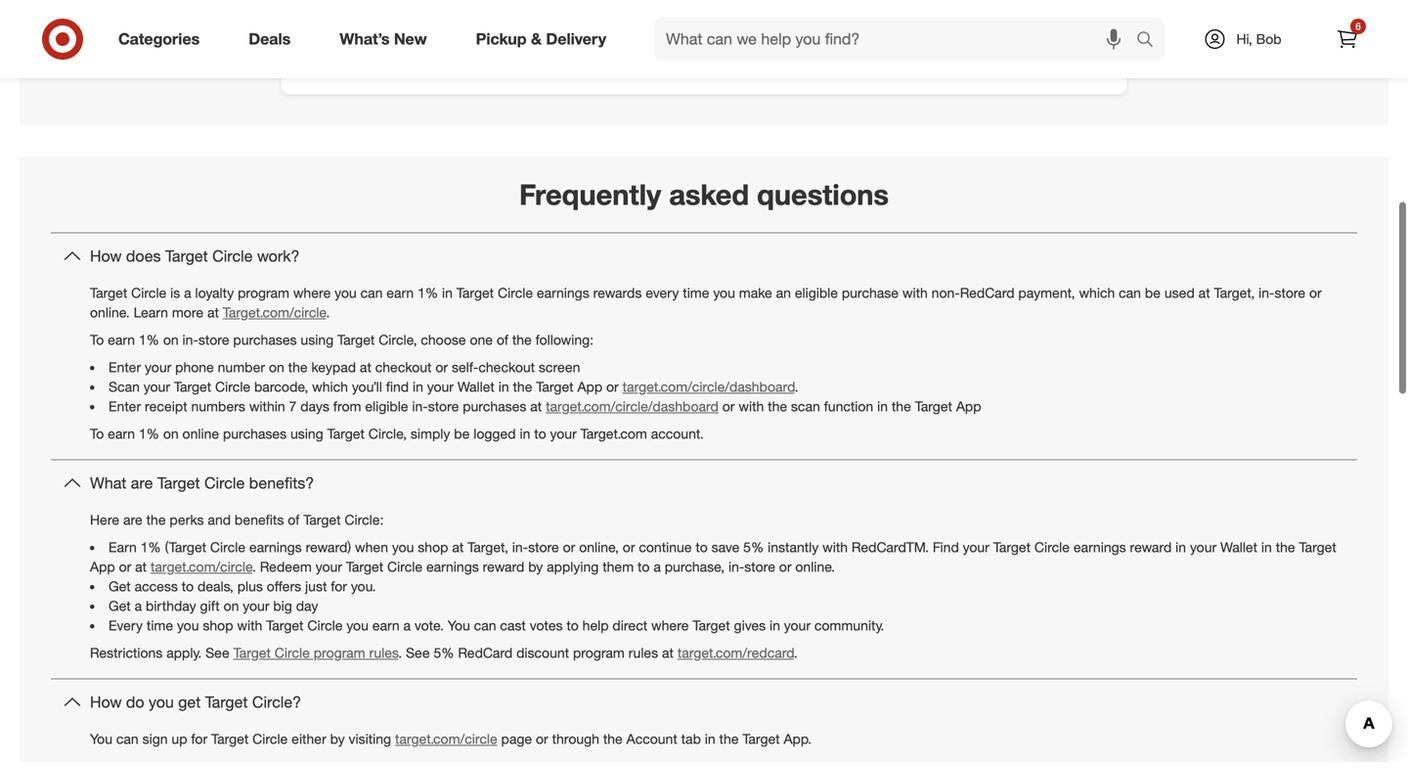 Task type: locate. For each thing, give the bounding box(es) containing it.
on right gift
[[224, 597, 239, 614]]

get up every
[[109, 597, 131, 614]]

and right 'perks'
[[208, 511, 231, 528]]

1% down learn
[[139, 331, 159, 348]]

1 vertical spatial how
[[90, 693, 122, 712]]

target, inside target circle is a loyalty program where you can earn 1% in target circle earnings rewards every time you make an eligible purchase with non-redcard payment, which can be used at target, in-store or online. learn more at
[[1215, 284, 1255, 301]]

following:
[[536, 331, 594, 348]]

here
[[665, 58, 696, 77]]

purchases down within
[[223, 425, 287, 442]]

be
[[1145, 284, 1161, 301], [454, 425, 470, 442]]

0 horizontal spatial reward
[[483, 558, 525, 575]]

using down the days
[[291, 425, 324, 442]]

1 see from the left
[[206, 644, 230, 661]]

wallet
[[458, 378, 495, 395], [1221, 539, 1258, 556]]

1 vertical spatial wallet
[[1221, 539, 1258, 556]]

store inside enter your phone number on the keypad at checkout or self-checkout screen scan your target circle barcode, which you'll find in your wallet in the target app or target.com/circle/dashboard . enter receipt numbers within 7 days from eligible in-store purchases at target.com/circle/dashboard or with the scan function in the target app
[[428, 398, 459, 415]]

1 to from the top
[[90, 331, 104, 348]]

0 vertical spatial you
[[448, 617, 470, 634]]

1 horizontal spatial where
[[652, 617, 689, 634]]

either
[[292, 730, 326, 748]]

reward
[[1130, 539, 1172, 556], [483, 558, 525, 575]]

your
[[145, 359, 171, 376], [144, 378, 170, 395], [427, 378, 454, 395], [550, 425, 577, 442], [963, 539, 990, 556], [1191, 539, 1217, 556], [316, 558, 342, 575], [243, 597, 270, 614], [784, 617, 811, 634]]

where
[[293, 284, 331, 301], [652, 617, 689, 634]]

in- right used
[[1259, 284, 1275, 301]]

circle, left choose
[[379, 331, 417, 348]]

target.com
[[581, 425, 647, 442]]

1 horizontal spatial of
[[497, 331, 509, 348]]

0 vertical spatial get
[[109, 578, 131, 595]]

0 horizontal spatial you
[[90, 730, 113, 748]]

up
[[172, 730, 187, 748]]

0 vertical spatial shop
[[418, 539, 448, 556]]

simply
[[411, 425, 450, 442]]

0 horizontal spatial online.
[[90, 304, 130, 321]]

checkout down 'one' in the top of the page
[[479, 359, 535, 376]]

program
[[238, 284, 290, 301], [314, 644, 365, 661], [573, 644, 625, 661]]

1 vertical spatial enter
[[109, 398, 141, 415]]

you left make
[[713, 284, 736, 301]]

on up barcode,
[[269, 359, 284, 376]]

shop right when
[[418, 539, 448, 556]]

for right up
[[191, 730, 208, 748]]

with inside earn 1% (target circle earnings reward) when you shop at target, in-store or online, or continue to save 5% instantly with redcardtm. find your target circle earnings reward in your wallet in the target app or at
[[823, 539, 848, 556]]

and
[[592, 58, 618, 77], [208, 511, 231, 528]]

target circle program rules link
[[233, 644, 398, 661]]

target.com/circle/dashboard up target.com
[[546, 398, 719, 415]]

2 see from the left
[[406, 644, 430, 661]]

from
[[333, 398, 361, 415]]

0 horizontal spatial target,
[[468, 539, 509, 556]]

you left the sign
[[90, 730, 113, 748]]

where right direct
[[652, 617, 689, 634]]

5% down vote.
[[434, 644, 454, 661]]

2 checkout from the left
[[479, 359, 535, 376]]

1 horizontal spatial be
[[1145, 284, 1161, 301]]

of right 'one' in the top of the page
[[497, 331, 509, 348]]

store inside target circle is a loyalty program where you can earn 1% in target circle earnings rewards every time you make an eligible purchase with non-redcard payment, which can be used at target, in-store or online. learn more at
[[1275, 284, 1306, 301]]

0 horizontal spatial by
[[330, 730, 345, 748]]

track earnings and votes here after making eligible purchases.
[[486, 58, 922, 77]]

circle,
[[379, 331, 417, 348], [369, 425, 407, 442]]

of right benefits
[[288, 511, 300, 528]]

target inside the what are target circle benefits? dropdown button
[[157, 474, 200, 493]]

you down you.
[[347, 617, 369, 634]]

1 vertical spatial target.com/circle
[[395, 730, 498, 748]]

circle inside enter your phone number on the keypad at checkout or self-checkout screen scan your target circle barcode, which you'll find in your wallet in the target app or target.com/circle/dashboard . enter receipt numbers within 7 days from eligible in-store purchases at target.com/circle/dashboard or with the scan function in the target app
[[215, 378, 251, 395]]

are for what
[[131, 474, 153, 493]]

1 horizontal spatial you
[[448, 617, 470, 634]]

0 vertical spatial how
[[90, 247, 122, 266]]

what are target circle benefits? button
[[51, 461, 1358, 506]]

non-
[[932, 284, 960, 301]]

1 vertical spatial redcard
[[458, 644, 513, 661]]

0 horizontal spatial redcard
[[458, 644, 513, 661]]

0 vertical spatial where
[[293, 284, 331, 301]]

program inside target circle is a loyalty program where you can earn 1% in target circle earnings rewards every time you make an eligible purchase with non-redcard payment, which can be used at target, in-store or online. learn more at
[[238, 284, 290, 301]]

0 vertical spatial reward
[[1130, 539, 1172, 556]]

0 vertical spatial target.com/circle/dashboard
[[623, 378, 795, 395]]

deals link
[[232, 18, 315, 61]]

work?
[[257, 247, 300, 266]]

frequently asked questions
[[519, 177, 889, 212]]

5% right save
[[744, 539, 764, 556]]

you right when
[[392, 539, 414, 556]]

where inside get access to deals, plus offers just for you. get a birthday gift on your big day every time you shop with target circle you earn a vote. you can cast votes to help direct where target gives in your community.
[[652, 617, 689, 634]]

target inside how does target circle work? dropdown button
[[165, 247, 208, 266]]

0 vertical spatial eligible
[[792, 58, 842, 77]]

to up purchase,
[[696, 539, 708, 556]]

target.com/circle
[[151, 558, 252, 575], [395, 730, 498, 748]]

0 vertical spatial 5%
[[744, 539, 764, 556]]

1 vertical spatial target.com/circle link
[[395, 730, 498, 748]]

see down vote.
[[406, 644, 430, 661]]

enter down scan
[[109, 398, 141, 415]]

0 vertical spatial to
[[90, 331, 104, 348]]

can left cast
[[474, 617, 496, 634]]

by left applying
[[529, 558, 543, 575]]

2 enter from the top
[[109, 398, 141, 415]]

earn up to earn 1% on in-store purchases using target circle, choose one of the following: on the left top of page
[[387, 284, 414, 301]]

how left do
[[90, 693, 122, 712]]

1 horizontal spatial by
[[529, 558, 543, 575]]

learn
[[134, 304, 168, 321]]

1 vertical spatial using
[[291, 425, 324, 442]]

1 horizontal spatial which
[[1079, 284, 1115, 301]]

with left non-
[[903, 284, 928, 301]]

target.com/circle link up deals,
[[151, 558, 252, 575]]

redcard down cast
[[458, 644, 513, 661]]

0 vertical spatial online.
[[90, 304, 130, 321]]

frequently
[[519, 177, 661, 212]]

1 horizontal spatial checkout
[[479, 359, 535, 376]]

every
[[646, 284, 679, 301]]

bob
[[1257, 30, 1282, 47]]

asked
[[669, 177, 749, 212]]

account
[[627, 730, 678, 748]]

1 horizontal spatial votes
[[623, 58, 660, 77]]

can
[[361, 284, 383, 301], [1119, 284, 1142, 301], [474, 617, 496, 634], [116, 730, 139, 748]]

on down more
[[163, 331, 179, 348]]

2 horizontal spatial app
[[957, 398, 982, 415]]

0 horizontal spatial be
[[454, 425, 470, 442]]

by for either
[[330, 730, 345, 748]]

circle
[[212, 247, 253, 266], [131, 284, 167, 301], [498, 284, 533, 301], [215, 378, 251, 395], [204, 474, 245, 493], [210, 539, 246, 556], [1035, 539, 1070, 556], [387, 558, 423, 575], [308, 617, 343, 634], [275, 644, 310, 661], [253, 730, 288, 748]]

1%
[[418, 284, 438, 301], [139, 331, 159, 348], [139, 425, 159, 442], [140, 539, 161, 556]]

categories link
[[102, 18, 224, 61]]

target.com/circle up deals,
[[151, 558, 252, 575]]

1 vertical spatial target.com/circle/dashboard link
[[546, 398, 719, 415]]

0 horizontal spatial votes
[[530, 617, 563, 634]]

using up keypad
[[301, 331, 334, 348]]

by for reward
[[529, 558, 543, 575]]

program down day on the bottom left
[[314, 644, 365, 661]]

in inside get access to deals, plus offers just for you. get a birthday gift on your big day every time you shop with target circle you earn a vote. you can cast votes to help direct where target gives in your community.
[[770, 617, 781, 634]]

screen
[[539, 359, 581, 376]]

eligible inside enter your phone number on the keypad at checkout or self-checkout screen scan your target circle barcode, which you'll find in your wallet in the target app or target.com/circle/dashboard . enter receipt numbers within 7 days from eligible in-store purchases at target.com/circle/dashboard or with the scan function in the target app
[[365, 398, 408, 415]]

with left scan
[[739, 398, 764, 415]]

1 horizontal spatial reward
[[1130, 539, 1172, 556]]

app inside earn 1% (target circle earnings reward) when you shop at target, in-store or online, or continue to save 5% instantly with redcardtm. find your target circle earnings reward in your wallet in the target app or at
[[90, 558, 115, 575]]

1 how from the top
[[90, 247, 122, 266]]

1% up choose
[[418, 284, 438, 301]]

0 vertical spatial wallet
[[458, 378, 495, 395]]

earn left vote.
[[372, 617, 400, 634]]

shop inside earn 1% (target circle earnings reward) when you shop at target, in-store or online, or continue to save 5% instantly with redcardtm. find your target circle earnings reward in your wallet in the target app or at
[[418, 539, 448, 556]]

time right 'every'
[[683, 284, 710, 301]]

0 vertical spatial target.com/circle link
[[151, 558, 252, 575]]

time
[[683, 284, 710, 301], [147, 617, 173, 634]]

target,
[[1215, 284, 1255, 301], [468, 539, 509, 556]]

where up target.com/circle .
[[293, 284, 331, 301]]

where inside target circle is a loyalty program where you can earn 1% in target circle earnings rewards every time you make an eligible purchase with non-redcard payment, which can be used at target, in-store or online. learn more at
[[293, 284, 331, 301]]

circle, left the "simply" on the bottom of the page
[[369, 425, 407, 442]]

on
[[163, 331, 179, 348], [269, 359, 284, 376], [163, 425, 179, 442], [224, 597, 239, 614]]

in- up target.com/circle . redeem your target circle earnings reward by applying them to a purchase, in-store or online.
[[512, 539, 528, 556]]

circle:
[[345, 511, 384, 528]]

1% right earn
[[140, 539, 161, 556]]

1 vertical spatial eligible
[[795, 284, 838, 301]]

at
[[1199, 284, 1211, 301], [207, 304, 219, 321], [360, 359, 372, 376], [530, 398, 542, 415], [452, 539, 464, 556], [135, 558, 147, 575], [662, 644, 674, 661]]

0 vertical spatial by
[[529, 558, 543, 575]]

0 horizontal spatial for
[[191, 730, 208, 748]]

a down "continue" at bottom left
[[654, 558, 661, 575]]

eligible right an
[[795, 284, 838, 301]]

1 vertical spatial of
[[288, 511, 300, 528]]

1 horizontal spatial 5%
[[744, 539, 764, 556]]

1 vertical spatial time
[[147, 617, 173, 634]]

eligible right making
[[792, 58, 842, 77]]

on inside get access to deals, plus offers just for you. get a birthday gift on your big day every time you shop with target circle you earn a vote. you can cast votes to help direct where target gives in your community.
[[224, 597, 239, 614]]

applying
[[547, 558, 599, 575]]

questions
[[757, 177, 889, 212]]

1 vertical spatial online.
[[796, 558, 836, 575]]

2 how from the top
[[90, 693, 122, 712]]

reward)
[[306, 539, 351, 556]]

.
[[326, 304, 330, 321], [795, 378, 799, 395], [252, 558, 256, 575], [398, 644, 402, 661], [794, 644, 798, 661]]

target, right used
[[1215, 284, 1255, 301]]

numbers
[[191, 398, 245, 415]]

scan
[[791, 398, 821, 415]]

enter your phone number on the keypad at checkout or self-checkout screen scan your target circle barcode, which you'll find in your wallet in the target app or target.com/circle/dashboard . enter receipt numbers within 7 days from eligible in-store purchases at target.com/circle/dashboard or with the scan function in the target app
[[109, 359, 982, 415]]

1 horizontal spatial see
[[406, 644, 430, 661]]

at down loyalty
[[207, 304, 219, 321]]

with
[[903, 284, 928, 301], [739, 398, 764, 415], [823, 539, 848, 556], [237, 617, 262, 634]]

0 horizontal spatial wallet
[[458, 378, 495, 395]]

keypad
[[312, 359, 356, 376]]

target.com/circle/dashboard link up target.com
[[546, 398, 719, 415]]

2 vertical spatial app
[[90, 558, 115, 575]]

0 vertical spatial which
[[1079, 284, 1115, 301]]

circle inside get access to deals, plus offers just for you. get a birthday gift on your big day every time you shop with target circle you earn a vote. you can cast votes to help direct where target gives in your community.
[[308, 617, 343, 634]]

reward inside earn 1% (target circle earnings reward) when you shop at target, in-store or online, or continue to save 5% instantly with redcardtm. find your target circle earnings reward in your wallet in the target app or at
[[1130, 539, 1172, 556]]

target, up target.com/circle . redeem your target circle earnings reward by applying them to a purchase, in-store or online.
[[468, 539, 509, 556]]

in- down more
[[183, 331, 198, 348]]

for
[[331, 578, 347, 595], [191, 730, 208, 748]]

votes up the discount
[[530, 617, 563, 634]]

1 vertical spatial get
[[109, 597, 131, 614]]

target.com/circle link left page
[[395, 730, 498, 748]]

get
[[109, 578, 131, 595], [109, 597, 131, 614]]

2 to from the top
[[90, 425, 104, 442]]

be right the "simply" on the bottom of the page
[[454, 425, 470, 442]]

barcode,
[[254, 378, 308, 395]]

get left access
[[109, 578, 131, 595]]

0 horizontal spatial program
[[238, 284, 290, 301]]

and down delivery
[[592, 58, 618, 77]]

1 vertical spatial for
[[191, 730, 208, 748]]

(target
[[165, 539, 206, 556]]

a up every
[[135, 597, 142, 614]]

to left help
[[567, 617, 579, 634]]

0 vertical spatial target.com/circle/dashboard link
[[623, 378, 795, 395]]

find
[[386, 378, 409, 395]]

can left the sign
[[116, 730, 139, 748]]

time inside get access to deals, plus offers just for you. get a birthday gift on your big day every time you shop with target circle you earn a vote. you can cast votes to help direct where target gives in your community.
[[147, 617, 173, 634]]

purchases.
[[846, 58, 922, 77]]

program down help
[[573, 644, 625, 661]]

for right the just
[[331, 578, 347, 595]]

0 vertical spatial be
[[1145, 284, 1161, 301]]

purchase,
[[665, 558, 725, 575]]

by right either
[[330, 730, 345, 748]]

online. down instantly
[[796, 558, 836, 575]]

target.com/redcard link
[[678, 644, 794, 661]]

0 vertical spatial votes
[[623, 58, 660, 77]]

0 vertical spatial enter
[[109, 359, 141, 376]]

0 horizontal spatial shop
[[203, 617, 233, 634]]

0 horizontal spatial 5%
[[434, 644, 454, 661]]

scan
[[109, 378, 140, 395]]

1 horizontal spatial program
[[314, 644, 365, 661]]

the inside earn 1% (target circle earnings reward) when you shop at target, in-store or online, or continue to save 5% instantly with redcardtm. find your target circle earnings reward in your wallet in the target app or at
[[1276, 539, 1296, 556]]

you
[[335, 284, 357, 301], [713, 284, 736, 301], [392, 539, 414, 556], [177, 617, 199, 634], [347, 617, 369, 634], [149, 693, 174, 712]]

in-
[[1259, 284, 1275, 301], [183, 331, 198, 348], [412, 398, 428, 415], [512, 539, 528, 556], [729, 558, 745, 575]]

target.com/circle link for page or through the account tab in the target app.
[[395, 730, 498, 748]]

in- up the "simply" on the bottom of the page
[[412, 398, 428, 415]]

1 vertical spatial shop
[[203, 617, 233, 634]]

1 horizontal spatial online.
[[796, 558, 836, 575]]

every
[[109, 617, 143, 634]]

0 vertical spatial time
[[683, 284, 710, 301]]

which right payment,
[[1079, 284, 1115, 301]]

0 vertical spatial target.com/circle
[[151, 558, 252, 575]]

. inside enter your phone number on the keypad at checkout or self-checkout screen scan your target circle barcode, which you'll find in your wallet in the target app or target.com/circle/dashboard . enter receipt numbers within 7 days from eligible in-store purchases at target.com/circle/dashboard or with the scan function in the target app
[[795, 378, 799, 395]]

choose
[[421, 331, 466, 348]]

shop down gift
[[203, 617, 233, 634]]

0 horizontal spatial target.com/circle link
[[151, 558, 252, 575]]

0 vertical spatial target,
[[1215, 284, 1255, 301]]

1 vertical spatial votes
[[530, 617, 563, 634]]

rules down direct
[[629, 644, 658, 661]]

1 vertical spatial 5%
[[434, 644, 454, 661]]

2 horizontal spatial program
[[573, 644, 625, 661]]

5%
[[744, 539, 764, 556], [434, 644, 454, 661]]

you right vote.
[[448, 617, 470, 634]]

help
[[583, 617, 609, 634]]

in inside target circle is a loyalty program where you can earn 1% in target circle earnings rewards every time you make an eligible purchase with non-redcard payment, which can be used at target, in-store or online. learn more at
[[442, 284, 453, 301]]

0 horizontal spatial target.com/circle
[[151, 558, 252, 575]]

1 horizontal spatial target,
[[1215, 284, 1255, 301]]

account.
[[651, 425, 704, 442]]

you right do
[[149, 693, 174, 712]]

votes left here
[[623, 58, 660, 77]]

0 horizontal spatial time
[[147, 617, 173, 634]]

eligible
[[792, 58, 842, 77], [795, 284, 838, 301], [365, 398, 408, 415]]

0 horizontal spatial where
[[293, 284, 331, 301]]

0 horizontal spatial see
[[206, 644, 230, 661]]

program for circle
[[314, 644, 365, 661]]

target.com/circle left page
[[395, 730, 498, 748]]

0 vertical spatial redcard
[[960, 284, 1015, 301]]

1 vertical spatial purchases
[[463, 398, 527, 415]]

0 vertical spatial for
[[331, 578, 347, 595]]

see right apply. at left bottom
[[206, 644, 230, 661]]

an
[[776, 284, 791, 301]]

in- down save
[[729, 558, 745, 575]]

delivery
[[546, 29, 607, 48]]

eligible down find
[[365, 398, 408, 415]]

0 horizontal spatial and
[[208, 511, 231, 528]]

earnings
[[527, 58, 588, 77], [537, 284, 590, 301], [249, 539, 302, 556], [1074, 539, 1127, 556], [426, 558, 479, 575]]

1 horizontal spatial target.com/circle link
[[395, 730, 498, 748]]

rules
[[369, 644, 398, 661], [629, 644, 658, 661]]

with inside get access to deals, plus offers just for you. get a birthday gift on your big day every time you shop with target circle you earn a vote. you can cast votes to help direct where target gives in your community.
[[237, 617, 262, 634]]

can inside get access to deals, plus offers just for you. get a birthday gift on your big day every time you shop with target circle you earn a vote. you can cast votes to help direct where target gives in your community.
[[474, 617, 496, 634]]

purchases down target.com/circle link
[[233, 331, 297, 348]]

rewards
[[593, 284, 642, 301]]

1 vertical spatial are
[[123, 511, 143, 528]]

which down keypad
[[312, 378, 348, 395]]

target.com/circle/dashboard link up 'account.'
[[623, 378, 795, 395]]

which
[[1079, 284, 1115, 301], [312, 378, 348, 395]]

by
[[529, 558, 543, 575], [330, 730, 345, 748]]

on down receipt
[[163, 425, 179, 442]]

target.com/redcard
[[678, 644, 794, 661]]

how left does at left
[[90, 247, 122, 266]]

1 horizontal spatial shop
[[418, 539, 448, 556]]

votes
[[623, 58, 660, 77], [530, 617, 563, 634]]

purchases up logged
[[463, 398, 527, 415]]

program up target.com/circle link
[[238, 284, 290, 301]]

app
[[578, 378, 603, 395], [957, 398, 982, 415], [90, 558, 115, 575]]

1 horizontal spatial redcard
[[960, 284, 1015, 301]]

target.com/circle link
[[151, 558, 252, 575], [395, 730, 498, 748]]

a inside target circle is a loyalty program where you can earn 1% in target circle earnings rewards every time you make an eligible purchase with non-redcard payment, which can be used at target, in-store or online. learn more at
[[184, 284, 191, 301]]

earn inside target circle is a loyalty program where you can earn 1% in target circle earnings rewards every time you make an eligible purchase with non-redcard payment, which can be used at target, in-store or online. learn more at
[[387, 284, 414, 301]]

a right is
[[184, 284, 191, 301]]

target, inside earn 1% (target circle earnings reward) when you shop at target, in-store or online, or continue to save 5% instantly with redcardtm. find your target circle earnings reward in your wallet in the target app or at
[[468, 539, 509, 556]]

0 horizontal spatial rules
[[369, 644, 398, 661]]

1 vertical spatial app
[[957, 398, 982, 415]]

are inside dropdown button
[[131, 474, 153, 493]]

2 get from the top
[[109, 597, 131, 614]]

be left used
[[1145, 284, 1161, 301]]

5% inside earn 1% (target circle earnings reward) when you shop at target, in-store or online, or continue to save 5% instantly with redcardtm. find your target circle earnings reward in your wallet in the target app or at
[[744, 539, 764, 556]]

1 vertical spatial where
[[652, 617, 689, 634]]

redcard left payment,
[[960, 284, 1015, 301]]

online.
[[90, 304, 130, 321], [796, 558, 836, 575]]

what are target circle benefits?
[[90, 474, 314, 493]]

at right used
[[1199, 284, 1211, 301]]

or
[[1310, 284, 1322, 301], [436, 359, 448, 376], [607, 378, 619, 395], [723, 398, 735, 415], [563, 539, 576, 556], [623, 539, 635, 556], [119, 558, 131, 575], [779, 558, 792, 575], [536, 730, 549, 748]]

target.com/circle/dashboard up 'account.'
[[623, 378, 795, 395]]

1 vertical spatial to
[[90, 425, 104, 442]]

0 vertical spatial purchases
[[233, 331, 297, 348]]

0 horizontal spatial which
[[312, 378, 348, 395]]

online. left learn
[[90, 304, 130, 321]]

you inside dropdown button
[[149, 693, 174, 712]]



Task type: describe. For each thing, give the bounding box(es) containing it.
at up access
[[135, 558, 147, 575]]

restrictions apply. see target circle program rules . see 5% redcard discount program rules at target.com/redcard .
[[90, 644, 798, 661]]

at up you'll
[[360, 359, 372, 376]]

1 vertical spatial target.com/circle/dashboard
[[546, 398, 719, 415]]

discount
[[517, 644, 569, 661]]

at up how do you get target circle? dropdown button
[[662, 644, 674, 661]]

earn down scan
[[108, 425, 135, 442]]

restrictions
[[90, 644, 163, 661]]

number
[[218, 359, 265, 376]]

gift
[[200, 597, 220, 614]]

1 vertical spatial reward
[[483, 558, 525, 575]]

which inside target circle is a loyalty program where you can earn 1% in target circle earnings rewards every time you make an eligible purchase with non-redcard payment, which can be used at target, in-store or online. learn more at
[[1079, 284, 1115, 301]]

on inside enter your phone number on the keypad at checkout or self-checkout screen scan your target circle barcode, which you'll find in your wallet in the target app or target.com/circle/dashboard . enter receipt numbers within 7 days from eligible in-store purchases at target.com/circle/dashboard or with the scan function in the target app
[[269, 359, 284, 376]]

cast
[[500, 617, 526, 634]]

direct
[[613, 617, 648, 634]]

in- inside earn 1% (target circle earnings reward) when you shop at target, in-store or online, or continue to save 5% instantly with redcardtm. find your target circle earnings reward in your wallet in the target app or at
[[512, 539, 528, 556]]

purchase
[[842, 284, 899, 301]]

0 vertical spatial circle,
[[379, 331, 417, 348]]

0 vertical spatial using
[[301, 331, 334, 348]]

apply.
[[167, 644, 202, 661]]

how do you get target circle?
[[90, 693, 301, 712]]

to for to earn 1% on in-store purchases using target circle, choose one of the following:
[[90, 331, 104, 348]]

track
[[486, 58, 523, 77]]

at up target.com/circle . redeem your target circle earnings reward by applying them to a purchase, in-store or online.
[[452, 539, 464, 556]]

what's new
[[340, 29, 427, 48]]

1 vertical spatial and
[[208, 511, 231, 528]]

deals
[[249, 29, 291, 48]]

target.com/circle .
[[223, 304, 330, 321]]

app.
[[784, 730, 812, 748]]

plus
[[237, 578, 263, 595]]

online,
[[579, 539, 619, 556]]

you inside get access to deals, plus offers just for you. get a birthday gift on your big day every time you shop with target circle you earn a vote. you can cast votes to help direct where target gives in your community.
[[448, 617, 470, 634]]

earn inside get access to deals, plus offers just for you. get a birthday gift on your big day every time you shop with target circle you earn a vote. you can cast votes to help direct where target gives in your community.
[[372, 617, 400, 634]]

online
[[183, 425, 219, 442]]

store inside earn 1% (target circle earnings reward) when you shop at target, in-store or online, or continue to save 5% instantly with redcardtm. find your target circle earnings reward in your wallet in the target app or at
[[528, 539, 559, 556]]

1 rules from the left
[[369, 644, 398, 661]]

save
[[712, 539, 740, 556]]

one
[[470, 331, 493, 348]]

offers
[[267, 578, 301, 595]]

1% down receipt
[[139, 425, 159, 442]]

continue
[[639, 539, 692, 556]]

search button
[[1128, 18, 1175, 65]]

to for to earn 1% on online purchases using target circle, simply be logged in to your target.com account.
[[90, 425, 104, 442]]

shop inside get access to deals, plus offers just for you. get a birthday gift on your big day every time you shop with target circle you earn a vote. you can cast votes to help direct where target gives in your community.
[[203, 617, 233, 634]]

purchases inside enter your phone number on the keypad at checkout or self-checkout screen scan your target circle barcode, which you'll find in your wallet in the target app or target.com/circle/dashboard . enter receipt numbers within 7 days from eligible in-store purchases at target.com/circle/dashboard or with the scan function in the target app
[[463, 398, 527, 415]]

sign
[[142, 730, 168, 748]]

a left vote.
[[404, 617, 411, 634]]

to right logged
[[534, 425, 547, 442]]

big
[[273, 597, 292, 614]]

visiting
[[349, 730, 391, 748]]

find
[[933, 539, 959, 556]]

at down screen
[[530, 398, 542, 415]]

with inside target circle is a loyalty program where you can earn 1% in target circle earnings rewards every time you make an eligible purchase with non-redcard payment, which can be used at target, in-store or online. learn more at
[[903, 284, 928, 301]]

2 rules from the left
[[629, 644, 658, 661]]

what's
[[340, 29, 390, 48]]

redcardtm.
[[852, 539, 929, 556]]

1 enter from the top
[[109, 359, 141, 376]]

is
[[170, 284, 180, 301]]

target inside how do you get target circle? dropdown button
[[205, 693, 248, 712]]

how does target circle work?
[[90, 247, 300, 266]]

wallet inside earn 1% (target circle earnings reward) when you shop at target, in-store or online, or continue to save 5% instantly with redcardtm. find your target circle earnings reward in your wallet in the target app or at
[[1221, 539, 1258, 556]]

1 vertical spatial you
[[90, 730, 113, 748]]

target.com/circle/dashboard link for or with the scan function in the target app
[[546, 398, 719, 415]]

gives
[[734, 617, 766, 634]]

in- inside target circle is a loyalty program where you can earn 1% in target circle earnings rewards every time you make an eligible purchase with non-redcard payment, which can be used at target, in-store or online. learn more at
[[1259, 284, 1275, 301]]

how for how does target circle work?
[[90, 247, 122, 266]]

vote.
[[415, 617, 444, 634]]

earn down learn
[[108, 331, 135, 348]]

pickup
[[476, 29, 527, 48]]

when
[[355, 539, 388, 556]]

used
[[1165, 284, 1195, 301]]

function
[[824, 398, 874, 415]]

target.com/circle . redeem your target circle earnings reward by applying them to a purchase, in-store or online.
[[151, 558, 836, 575]]

how for how do you get target circle?
[[90, 693, 122, 712]]

get
[[178, 693, 201, 712]]

you inside earn 1% (target circle earnings reward) when you shop at target, in-store or online, or continue to save 5% instantly with redcardtm. find your target circle earnings reward in your wallet in the target app or at
[[392, 539, 414, 556]]

within
[[249, 398, 285, 415]]

more
[[172, 304, 204, 321]]

target.com/circle link for . redeem your target circle earnings reward by applying them to a purchase, in-store or online.
[[151, 558, 252, 575]]

search
[[1128, 31, 1175, 50]]

&
[[531, 29, 542, 48]]

target circle is a loyalty program where you can earn 1% in target circle earnings rewards every time you make an eligible purchase with non-redcard payment, which can be used at target, in-store or online. learn more at
[[90, 284, 1322, 321]]

to right them
[[638, 558, 650, 575]]

time inside target circle is a loyalty program where you can earn 1% in target circle earnings rewards every time you make an eligible purchase with non-redcard payment, which can be used at target, in-store or online. learn more at
[[683, 284, 710, 301]]

to earn 1% on in-store purchases using target circle, choose one of the following:
[[90, 331, 594, 348]]

be inside target circle is a loyalty program where you can earn 1% in target circle earnings rewards every time you make an eligible purchase with non-redcard payment, which can be used at target, in-store or online. learn more at
[[1145, 284, 1161, 301]]

tab
[[682, 730, 701, 748]]

can left used
[[1119, 284, 1142, 301]]

page
[[501, 730, 532, 748]]

1 vertical spatial be
[[454, 425, 470, 442]]

6 link
[[1327, 18, 1370, 61]]

0 horizontal spatial of
[[288, 511, 300, 528]]

here
[[90, 511, 119, 528]]

how does target circle work? button
[[51, 234, 1358, 279]]

in- inside enter your phone number on the keypad at checkout or self-checkout screen scan your target circle barcode, which you'll find in your wallet in the target app or target.com/circle/dashboard . enter receipt numbers within 7 days from eligible in-store purchases at target.com/circle/dashboard or with the scan function in the target app
[[412, 398, 428, 415]]

eligible inside target circle is a loyalty program where you can earn 1% in target circle earnings rewards every time you make an eligible purchase with non-redcard payment, which can be used at target, in-store or online. learn more at
[[795, 284, 838, 301]]

categories
[[118, 29, 200, 48]]

deals,
[[198, 578, 234, 595]]

get access to deals, plus offers just for you. get a birthday gift on your big day every time you shop with target circle you earn a vote. you can cast votes to help direct where target gives in your community.
[[109, 578, 885, 634]]

you down birthday
[[177, 617, 199, 634]]

1 checkout from the left
[[375, 359, 432, 376]]

access
[[135, 578, 178, 595]]

make
[[739, 284, 773, 301]]

instantly
[[768, 539, 819, 556]]

0 vertical spatial app
[[578, 378, 603, 395]]

birthday
[[146, 597, 196, 614]]

0 vertical spatial and
[[592, 58, 618, 77]]

0 vertical spatial of
[[497, 331, 509, 348]]

pickup & delivery link
[[459, 18, 631, 61]]

1 get from the top
[[109, 578, 131, 595]]

receipt
[[145, 398, 187, 415]]

here are the perks and benefits of target circle:
[[90, 511, 384, 528]]

votes inside get access to deals, plus offers just for you. get a birthday gift on your big day every time you shop with target circle you earn a vote. you can cast votes to help direct where target gives in your community.
[[530, 617, 563, 634]]

benefits?
[[249, 474, 314, 493]]

2 vertical spatial purchases
[[223, 425, 287, 442]]

1 vertical spatial circle,
[[369, 425, 407, 442]]

what
[[90, 474, 127, 493]]

are for here
[[123, 511, 143, 528]]

what's new link
[[323, 18, 452, 61]]

What can we help you find? suggestions appear below search field
[[655, 18, 1142, 61]]

wallet inside enter your phone number on the keypad at checkout or self-checkout screen scan your target circle barcode, which you'll find in your wallet in the target app or target.com/circle/dashboard . enter receipt numbers within 7 days from eligible in-store purchases at target.com/circle/dashboard or with the scan function in the target app
[[458, 378, 495, 395]]

to up birthday
[[182, 578, 194, 595]]

circle?
[[252, 693, 301, 712]]

which inside enter your phone number on the keypad at checkout or self-checkout screen scan your target circle barcode, which you'll find in your wallet in the target app or target.com/circle/dashboard . enter receipt numbers within 7 days from eligible in-store purchases at target.com/circle/dashboard or with the scan function in the target app
[[312, 378, 348, 395]]

or inside target circle is a loyalty program where you can earn 1% in target circle earnings rewards every time you make an eligible purchase with non-redcard payment, which can be used at target, in-store or online. learn more at
[[1310, 284, 1322, 301]]

target.com/circle/dashboard link for .
[[623, 378, 795, 395]]

redcard inside target circle is a loyalty program where you can earn 1% in target circle earnings rewards every time you make an eligible purchase with non-redcard payment, which can be used at target, in-store or online. learn more at
[[960, 284, 1015, 301]]

can up to earn 1% on in-store purchases using target circle, choose one of the following: on the left top of page
[[361, 284, 383, 301]]

does
[[126, 247, 161, 266]]

benefits
[[235, 511, 284, 528]]

to inside earn 1% (target circle earnings reward) when you shop at target, in-store or online, or continue to save 5% instantly with redcardtm. find your target circle earnings reward in your wallet in the target app or at
[[696, 539, 708, 556]]

target.com/circle link
[[223, 304, 326, 321]]

program for loyalty
[[238, 284, 290, 301]]

hi, bob
[[1237, 30, 1282, 47]]

pickup & delivery
[[476, 29, 607, 48]]

online. inside target circle is a loyalty program where you can earn 1% in target circle earnings rewards every time you make an eligible purchase with non-redcard payment, which can be used at target, in-store or online. learn more at
[[90, 304, 130, 321]]

with inside enter your phone number on the keypad at checkout or self-checkout screen scan your target circle barcode, which you'll find in your wallet in the target app or target.com/circle/dashboard . enter receipt numbers within 7 days from eligible in-store purchases at target.com/circle/dashboard or with the scan function in the target app
[[739, 398, 764, 415]]

1% inside earn 1% (target circle earnings reward) when you shop at target, in-store or online, or continue to save 5% instantly with redcardtm. find your target circle earnings reward in your wallet in the target app or at
[[140, 539, 161, 556]]

self-
[[452, 359, 479, 376]]

1% inside target circle is a loyalty program where you can earn 1% in target circle earnings rewards every time you make an eligible purchase with non-redcard payment, which can be used at target, in-store or online. learn more at
[[418, 284, 438, 301]]

for inside get access to deals, plus offers just for you. get a birthday gift on your big day every time you shop with target circle you earn a vote. you can cast votes to help direct where target gives in your community.
[[331, 578, 347, 595]]

earnings inside target circle is a loyalty program where you can earn 1% in target circle earnings rewards every time you make an eligible purchase with non-redcard payment, which can be used at target, in-store or online. learn more at
[[537, 284, 590, 301]]

1 horizontal spatial target.com/circle
[[395, 730, 498, 748]]

hi,
[[1237, 30, 1253, 47]]

you up to earn 1% on in-store purchases using target circle, choose one of the following: on the left top of page
[[335, 284, 357, 301]]

do
[[126, 693, 144, 712]]

you'll
[[352, 378, 382, 395]]

community.
[[815, 617, 885, 634]]



Task type: vqa. For each thing, say whether or not it's contained in the screenshot.
1157 Route 46, Parsippany, NJ 07054-2179 link
no



